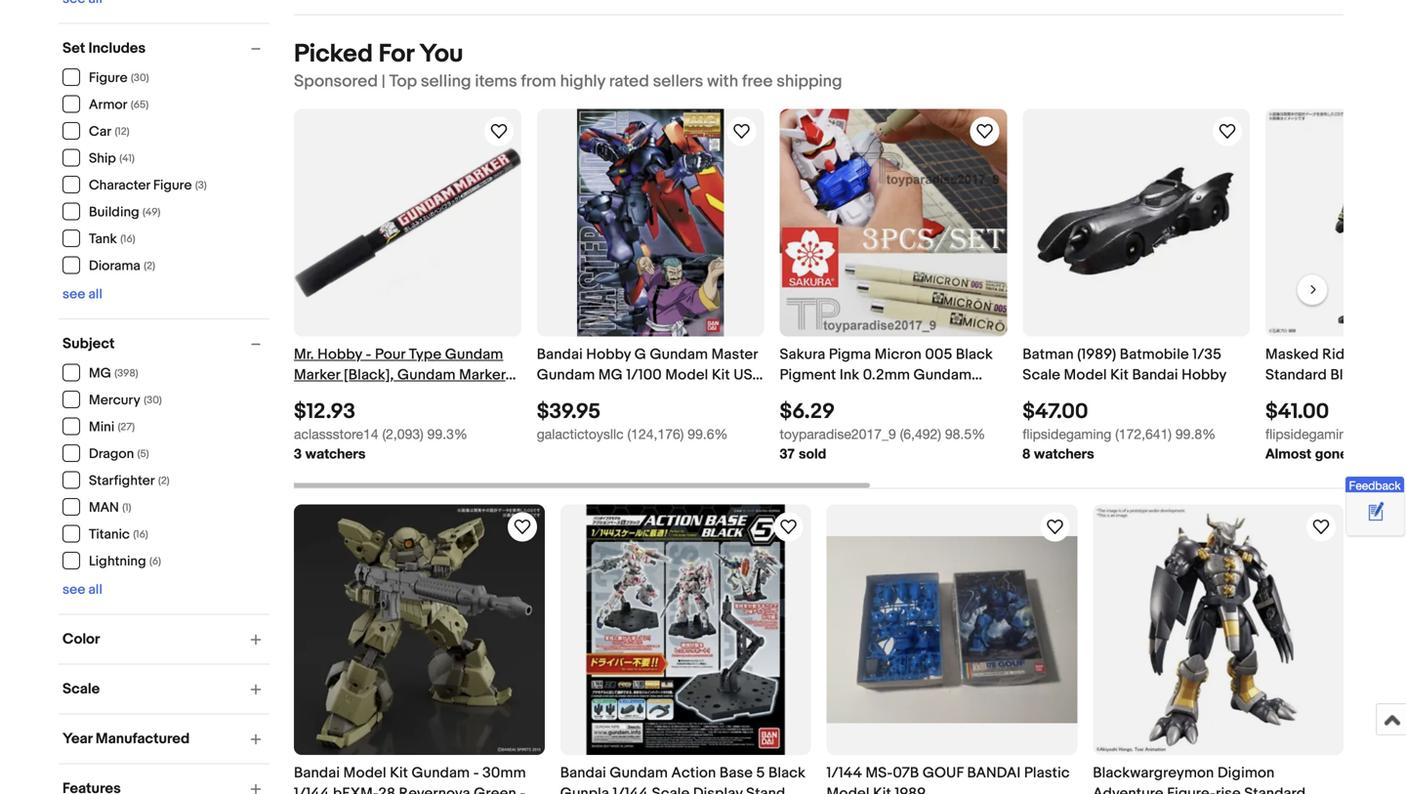 Task type: locate. For each thing, give the bounding box(es) containing it.
flipsidegaming
[[1023, 426, 1112, 442], [1266, 426, 1355, 442]]

1 vertical spatial (30)
[[144, 394, 162, 407]]

figure- down blackwargreymon
[[1168, 785, 1216, 794]]

watch bandai model kit gundam - 30mm 1/144 bexm-28 revernova green - model kit, black image
[[511, 515, 534, 539]]

1/144 inside bandai gundam action base 5 black gunpla 1/144 scale display stan
[[613, 785, 649, 794]]

see all button for set includes
[[63, 286, 102, 303]]

year
[[63, 730, 92, 748]]

gundam left action
[[610, 765, 668, 782]]

98.5%
[[945, 426, 986, 442]]

titanic (16)
[[89, 527, 148, 543]]

bandai up seller
[[537, 346, 583, 363]]

picked
[[294, 39, 373, 70]]

1 horizontal spatial flipsidegaming
[[1266, 426, 1355, 442]]

(30) inside mercury (30)
[[144, 394, 162, 407]]

model up bexm-
[[343, 765, 387, 782]]

1 vertical spatial (16)
[[133, 529, 148, 541]]

0 horizontal spatial figure
[[89, 70, 128, 86]]

bandai up bexm-
[[294, 765, 340, 782]]

bandai hobby g gundam master gundam mg 1/100 model kit usa seller image
[[577, 109, 724, 336]]

mercury (30)
[[89, 392, 162, 409]]

1 horizontal spatial black
[[956, 346, 993, 363]]

see all button down lightning
[[63, 582, 102, 598]]

99.3%
[[428, 426, 468, 442]]

1 horizontal spatial marker
[[459, 366, 506, 384]]

rider
[[1323, 346, 1359, 363]]

sakura pigma micron 005 black pigment ink 0.2mm gundam drawing fine line pen 3x link
[[780, 344, 1007, 404]]

figure left (3)
[[153, 177, 192, 194]]

sakura pigma micron 005 black pigment ink 0.2mm gundam drawing fine line pen 3x heading
[[780, 346, 993, 404]]

figure
[[89, 70, 128, 86], [153, 177, 192, 194]]

scale inside bandai gundam action base 5 black gunpla 1/144 scale display stan
[[652, 785, 690, 794]]

0 horizontal spatial -
[[366, 346, 372, 363]]

mg left (398)
[[89, 365, 111, 382]]

you
[[420, 39, 464, 70]]

(124,176)
[[628, 426, 684, 442]]

bandai inside bandai model kit gundam - 30mm 1/144 bexm-28 revernova green
[[294, 765, 340, 782]]

watchers
[[305, 445, 366, 461], [1034, 445, 1095, 461]]

see all for set includes
[[63, 286, 102, 303]]

see all down 'diorama'
[[63, 286, 102, 303]]

(2,093)
[[382, 426, 424, 442]]

2 vertical spatial scale
[[652, 785, 690, 794]]

(16)
[[120, 233, 135, 246], [133, 529, 148, 541]]

(16) inside titanic (16)
[[133, 529, 148, 541]]

$6.29
[[780, 399, 835, 424]]

bandai gundam action base 5 black gunpla 1/144 scale display stand usa seller image
[[560, 504, 811, 755]]

pen
[[901, 387, 927, 404]]

hobby for $39.95
[[586, 346, 631, 363]]

|
[[382, 71, 386, 92]]

batmobile
[[1120, 346, 1190, 363]]

kit up 28
[[390, 765, 408, 782]]

1 vertical spatial scale
[[63, 680, 100, 698]]

black right 5
[[769, 765, 806, 782]]

28
[[379, 785, 396, 794]]

0 vertical spatial see all
[[63, 286, 102, 303]]

armor (65)
[[89, 97, 149, 113]]

model down (1989)
[[1064, 366, 1107, 384]]

titanic
[[89, 527, 130, 543]]

1 horizontal spatial (2)
[[158, 475, 170, 487]]

$47.00 flipsidegaming (172,641) 99.8% 8 watchers
[[1023, 399, 1216, 461]]

(16) for set includes
[[120, 233, 135, 246]]

blackwargreymon digimon adventure figure-rise standar
[[1093, 765, 1306, 794]]

1 horizontal spatial watchers
[[1034, 445, 1095, 461]]

with
[[707, 71, 739, 92]]

blackwargreymon
[[1093, 765, 1215, 782]]

1/144 left ms-
[[827, 765, 863, 782]]

figure- right "rider"
[[1362, 346, 1407, 363]]

car (12)
[[89, 124, 130, 140]]

all down 'diorama'
[[88, 286, 102, 303]]

1 vertical spatial see all
[[63, 582, 102, 598]]

ms-
[[866, 765, 893, 782]]

scale down action
[[652, 785, 690, 794]]

mr.
[[294, 346, 314, 363]]

0 vertical spatial black
[[956, 346, 993, 363]]

1 vertical spatial (2)
[[158, 475, 170, 487]]

sponsored
[[294, 71, 378, 92]]

0 vertical spatial figure-
[[1362, 346, 1407, 363]]

scale button
[[63, 680, 270, 698]]

- inside bandai model kit gundam - 30mm 1/144 bexm-28 revernova green
[[474, 765, 479, 782]]

0 horizontal spatial mg
[[89, 365, 111, 382]]

model right 1/100
[[666, 366, 709, 384]]

black right the 005
[[956, 346, 993, 363]]

kit down master
[[712, 366, 730, 384]]

bandai hobby g gundam master gundam mg 1/100 model kit usa seller heading
[[537, 346, 763, 404]]

2 all from the top
[[88, 582, 102, 598]]

2 see all button from the top
[[63, 582, 102, 598]]

rated
[[609, 71, 649, 92]]

2 flipsidegaming from the left
[[1266, 426, 1355, 442]]

1 horizontal spatial scale
[[652, 785, 690, 794]]

figure up armor
[[89, 70, 128, 86]]

0 horizontal spatial black
[[769, 765, 806, 782]]

(16) up lightning (6)
[[133, 529, 148, 541]]

1 see from the top
[[63, 286, 85, 303]]

tank (16)
[[89, 231, 135, 248]]

scale down batman
[[1023, 366, 1061, 384]]

hobby up [black],
[[318, 346, 362, 363]]

all for subject
[[88, 582, 102, 598]]

- up green
[[474, 765, 479, 782]]

3
[[294, 445, 302, 461]]

bandai
[[537, 346, 583, 363], [1133, 366, 1179, 384], [294, 765, 340, 782], [560, 765, 607, 782]]

gundam right type
[[445, 346, 504, 363]]

display
[[693, 785, 743, 794]]

0 horizontal spatial flipsidegaming
[[1023, 426, 1112, 442]]

1 vertical spatial see
[[63, 582, 85, 598]]

hobby left g
[[586, 346, 631, 363]]

1 vertical spatial see all button
[[63, 582, 102, 598]]

bandai inside the bandai hobby g gundam master gundam mg 1/100 model kit usa seller $39.95 galactictoysllc (124,176) 99.6%
[[537, 346, 583, 363]]

shipping
[[777, 71, 843, 92]]

kit down (1989)
[[1111, 366, 1129, 384]]

0 vertical spatial -
[[366, 346, 372, 363]]

2 horizontal spatial scale
[[1023, 366, 1061, 384]]

gundam inside bandai model kit gundam - 30mm 1/144 bexm-28 revernova green
[[412, 765, 470, 782]]

gundam down type
[[398, 366, 456, 384]]

see all down lightning
[[63, 582, 102, 598]]

0 vertical spatial (2)
[[144, 260, 155, 273]]

hobby inside the bandai hobby g gundam master gundam mg 1/100 model kit usa seller $39.95 galactictoysllc (124,176) 99.6%
[[586, 346, 631, 363]]

gundam up the 3x
[[914, 366, 972, 384]]

model down ms-
[[827, 785, 870, 794]]

0 vertical spatial figure
[[89, 70, 128, 86]]

armor
[[89, 97, 127, 113]]

0 horizontal spatial 1/144
[[294, 785, 330, 794]]

masked rider figure- heading
[[1266, 346, 1407, 404]]

model inside the bandai hobby g gundam master gundam mg 1/100 model kit usa seller $39.95 galactictoysllc (124,176) 99.6%
[[666, 366, 709, 384]]

1/144 left bexm-
[[294, 785, 330, 794]]

marker up (gm301p)
[[294, 366, 340, 384]]

1/144 ms-07b gouf bandai plastic model kit 1989 heading
[[827, 765, 1070, 794]]

(49)
[[143, 206, 161, 219]]

bandai gundam action base 5 black gunpla 1/144 scale display stan link
[[560, 763, 811, 794]]

see up color
[[63, 582, 85, 598]]

(30) right mercury
[[144, 394, 162, 407]]

(2) right starfighter
[[158, 475, 170, 487]]

bandai down batmobile
[[1133, 366, 1179, 384]]

-
[[366, 346, 372, 363], [474, 765, 479, 782]]

model inside the 1/144 ms-07b gouf bandai plastic model kit 1989
[[827, 785, 870, 794]]

1/144 ms-07b gouf bandai plastic model kit 1989
[[827, 765, 1070, 794]]

1 horizontal spatial figure-
[[1362, 346, 1407, 363]]

figure-
[[1362, 346, 1407, 363], [1168, 785, 1216, 794]]

rise
[[1216, 785, 1241, 794]]

marker up "99.3%" on the bottom left
[[459, 366, 506, 384]]

(2) for starfighter
[[158, 475, 170, 487]]

(16) right tank
[[120, 233, 135, 246]]

masked rider figure- link
[[1266, 344, 1407, 404]]

1 watchers from the left
[[305, 445, 366, 461]]

bandai inside bandai gundam action base 5 black gunpla 1/144 scale display stan
[[560, 765, 607, 782]]

pigment
[[780, 366, 837, 384]]

kit down ms-
[[873, 785, 892, 794]]

see for set includes
[[63, 286, 85, 303]]

(30) up (65)
[[131, 72, 149, 85]]

(2) right 'diorama'
[[144, 260, 155, 273]]

1/144 inside bandai model kit gundam - 30mm 1/144 bexm-28 revernova green
[[294, 785, 330, 794]]

$39.95
[[537, 399, 601, 424]]

1 horizontal spatial mg
[[599, 366, 623, 384]]

bandai for bandai model kit gundam - 30mm 1/144 bexm-28 revernova green 
[[294, 765, 340, 782]]

drawing
[[780, 387, 835, 404]]

model inside bandai model kit gundam - 30mm 1/144 bexm-28 revernova green
[[343, 765, 387, 782]]

1 vertical spatial all
[[88, 582, 102, 598]]

(30)
[[131, 72, 149, 85], [144, 394, 162, 407]]

see up subject
[[63, 286, 85, 303]]

(6,492)
[[900, 426, 942, 442]]

2 see from the top
[[63, 582, 85, 598]]

0 horizontal spatial marker
[[294, 366, 340, 384]]

lightning (6)
[[89, 553, 161, 570]]

1 vertical spatial black
[[769, 765, 806, 782]]

8
[[1023, 445, 1031, 461]]

sakura
[[780, 346, 826, 363]]

- up [black],
[[366, 346, 372, 363]]

diorama (2)
[[89, 258, 155, 275]]

(12)
[[115, 126, 130, 138]]

year manufactured
[[63, 730, 190, 748]]

0 vertical spatial see
[[63, 286, 85, 303]]

0 horizontal spatial hobby
[[318, 346, 362, 363]]

kit inside the 1/144 ms-07b gouf bandai plastic model kit 1989
[[873, 785, 892, 794]]

0.2mm
[[863, 366, 910, 384]]

flipsidegaming down $47.00
[[1023, 426, 1112, 442]]

all down lightning
[[88, 582, 102, 598]]

0 vertical spatial scale
[[1023, 366, 1061, 384]]

1/144 inside the 1/144 ms-07b gouf bandai plastic model kit 1989
[[827, 765, 863, 782]]

all
[[88, 286, 102, 303], [88, 582, 102, 598]]

gouf
[[923, 765, 964, 782]]

(30) inside figure (30)
[[131, 72, 149, 85]]

bandai up gunpla
[[560, 765, 607, 782]]

1 horizontal spatial hobby
[[586, 346, 631, 363]]

1 vertical spatial figure-
[[1168, 785, 1216, 794]]

0 horizontal spatial figure-
[[1168, 785, 1216, 794]]

2 mg from the left
[[599, 366, 623, 384]]

hobby for $12.93
[[318, 346, 362, 363]]

see for subject
[[63, 582, 85, 598]]

revernova
[[399, 785, 471, 794]]

hobby down 1/35
[[1182, 366, 1227, 384]]

gundam inside bandai gundam action base 5 black gunpla 1/144 scale display stan
[[610, 765, 668, 782]]

lightning
[[89, 553, 146, 570]]

watch bandai hobby g gundam master gundam mg 1/100 model kit usa seller image
[[730, 120, 754, 143]]

almost
[[1266, 445, 1312, 461]]

ink
[[840, 366, 860, 384]]

dragon
[[89, 446, 134, 463]]

0 vertical spatial all
[[88, 286, 102, 303]]

0 vertical spatial (16)
[[120, 233, 135, 246]]

see all button down 'diorama'
[[63, 286, 102, 303]]

kit inside bandai model kit gundam - 30mm 1/144 bexm-28 revernova green
[[390, 765, 408, 782]]

watchers inside the $47.00 flipsidegaming (172,641) 99.8% 8 watchers
[[1034, 445, 1095, 461]]

1 vertical spatial -
[[474, 765, 479, 782]]

1 all from the top
[[88, 286, 102, 303]]

gundam up seller
[[537, 366, 595, 384]]

0 vertical spatial see all button
[[63, 286, 102, 303]]

feedback
[[1350, 478, 1401, 492]]

watchers down aclassstore14
[[305, 445, 366, 461]]

mg
[[89, 365, 111, 382], [599, 366, 623, 384]]

2 horizontal spatial hobby
[[1182, 366, 1227, 384]]

2 horizontal spatial 1/144
[[827, 765, 863, 782]]

1 horizontal spatial figure
[[153, 177, 192, 194]]

(16) inside tank (16)
[[120, 233, 135, 246]]

scale down color
[[63, 680, 100, 698]]

mini (27)
[[89, 419, 135, 436]]

hobby inside batman (1989) batmobile 1/35 scale model kit bandai hobby
[[1182, 366, 1227, 384]]

0 horizontal spatial (2)
[[144, 260, 155, 273]]

bandai
[[968, 765, 1021, 782]]

watchers right 8
[[1034, 445, 1095, 461]]

(2) inside starfighter (2)
[[158, 475, 170, 487]]

2 watchers from the left
[[1034, 445, 1095, 461]]

flipsidegaming down $41.00
[[1266, 426, 1355, 442]]

aclassstore14
[[294, 426, 379, 442]]

1 flipsidegaming from the left
[[1023, 426, 1112, 442]]

1 horizontal spatial -
[[474, 765, 479, 782]]

1 see all from the top
[[63, 286, 102, 303]]

gundam up revernova
[[412, 765, 470, 782]]

(5)
[[137, 448, 149, 461]]

year manufactured button
[[63, 730, 270, 748]]

mg left 1/100
[[599, 366, 623, 384]]

kit
[[712, 366, 730, 384], [1111, 366, 1129, 384], [390, 765, 408, 782], [873, 785, 892, 794]]

bandai for bandai gundam action base 5 black gunpla 1/144 scale display stan
[[560, 765, 607, 782]]

1 see all button from the top
[[63, 286, 102, 303]]

0 vertical spatial (30)
[[131, 72, 149, 85]]

1 horizontal spatial 1/144
[[613, 785, 649, 794]]

2 see all from the top
[[63, 582, 102, 598]]

(2) inside diorama (2)
[[144, 260, 155, 273]]

1/144 right gunpla
[[613, 785, 649, 794]]

hobby inside the mr. hobby - pour type gundam marker [black], gundam marker (gm301p) $12.93 aclassstore14 (2,093) 99.3% 3 watchers
[[318, 346, 362, 363]]

flipsidegaming inside the $47.00 flipsidegaming (172,641) 99.8% 8 watchers
[[1023, 426, 1112, 442]]

bandai gundam action base 5 black gunpla 1/144 scale display stan heading
[[560, 765, 806, 794]]

watch batman (1989) batmobile 1/35 scale model kit bandai hobby image
[[1216, 120, 1240, 143]]

bandai for bandai hobby g gundam master gundam mg 1/100 model kit usa seller $39.95 galactictoysllc (124,176) 99.6%
[[537, 346, 583, 363]]

starfighter (2)
[[89, 473, 170, 489]]

(30) for figure
[[131, 72, 149, 85]]

(2) for diorama
[[144, 260, 155, 273]]

from
[[521, 71, 557, 92]]

scale
[[1023, 366, 1061, 384], [63, 680, 100, 698], [652, 785, 690, 794]]

bandai inside batman (1989) batmobile 1/35 scale model kit bandai hobby
[[1133, 366, 1179, 384]]

0 horizontal spatial watchers
[[305, 445, 366, 461]]



Task type: vqa. For each thing, say whether or not it's contained in the screenshot.
Type
yes



Task type: describe. For each thing, give the bounding box(es) containing it.
mercury
[[89, 392, 141, 409]]

black inside bandai gundam action base 5 black gunpla 1/144 scale display stan
[[769, 765, 806, 782]]

manufactured
[[96, 730, 190, 748]]

pour
[[375, 346, 406, 363]]

watch bandai gundam action base 5 black gunpla 1/144 scale display stand usa seller image
[[777, 515, 801, 539]]

bandai model kit gundam - 30mm 1/144 bexm-28 revernova green - model kit, black image
[[294, 504, 545, 755]]

blackwargreymon digimon adventure figure-rise standard model kit bandai hobby image
[[1093, 504, 1344, 755]]

99.8%
[[1176, 426, 1216, 442]]

black inside sakura pigma micron 005 black pigment ink 0.2mm gundam drawing fine line pen 3x $6.29 toyparadise2017_9 (6,492) 98.5% 37 sold
[[956, 346, 993, 363]]

$41.00
[[1266, 399, 1330, 424]]

micron
[[875, 346, 922, 363]]

(30) for mercury
[[144, 394, 162, 407]]

bandai model kit gundam - 30mm 1/144 bexm-28 revernova green 
[[294, 765, 526, 794]]

watch 1/144 ms-07b gouf bandai plastic model kit 1989 image
[[1044, 515, 1067, 539]]

(gm301p)
[[294, 387, 358, 404]]

figure- inside masked rider figure- $41.00 flipsidegaming (172,641 almost gone
[[1362, 346, 1407, 363]]

watchers inside the mr. hobby - pour type gundam marker [black], gundam marker (gm301p) $12.93 aclassstore14 (2,093) 99.3% 3 watchers
[[305, 445, 366, 461]]

starfighter
[[89, 473, 155, 489]]

gone
[[1316, 445, 1348, 461]]

mr. hobby - pour type gundam marker [black], gundam marker (gm301p) heading
[[294, 346, 516, 404]]

toyparadise2017_9
[[780, 426, 897, 442]]

man
[[89, 500, 119, 516]]

type
[[409, 346, 442, 363]]

005
[[925, 346, 953, 363]]

1/144 ms-07b gouf bandai plastic model kit 1989 image
[[827, 536, 1078, 724]]

mr. hobby - pour type gundam marker [black], gundam marker (gm301p) $12.93 aclassstore14 (2,093) 99.3% 3 watchers
[[294, 346, 506, 461]]

- inside the mr. hobby - pour type gundam marker [black], gundam marker (gm301p) $12.93 aclassstore14 (2,093) 99.3% 3 watchers
[[366, 346, 372, 363]]

batman (1989) batmobile 1/35 scale model kit bandai hobby
[[1023, 346, 1227, 384]]

base
[[720, 765, 753, 782]]

diorama
[[89, 258, 141, 275]]

bandai gundam action base 5 black gunpla 1/144 scale display stan
[[560, 765, 806, 794]]

highly
[[560, 71, 606, 92]]

$47.00
[[1023, 399, 1089, 424]]

1/100
[[627, 366, 662, 384]]

watch sakura pigma micron 005 black pigment ink 0.2mm gundam drawing fine line pen 3x image
[[973, 120, 997, 143]]

flipsidegaming inside masked rider figure- $41.00 flipsidegaming (172,641 almost gone
[[1266, 426, 1355, 442]]

see all for subject
[[63, 582, 102, 598]]

masked
[[1266, 346, 1319, 363]]

selling
[[421, 71, 471, 92]]

car
[[89, 124, 111, 140]]

[black],
[[344, 366, 394, 384]]

pigma
[[829, 346, 872, 363]]

1/35
[[1193, 346, 1222, 363]]

masked rider figure-rise standard black model kit bandai hobby image
[[1266, 109, 1407, 336]]

galactictoysllc
[[537, 426, 624, 442]]

batman
[[1023, 346, 1074, 363]]

sellers
[[653, 71, 704, 92]]

masked rider figure- $41.00 flipsidegaming (172,641 almost gone
[[1266, 346, 1407, 461]]

batman (1989) batmobile 1/35 scale model kit bandai hobby image
[[1023, 137, 1250, 308]]

see all button for subject
[[63, 582, 102, 598]]

1 vertical spatial figure
[[153, 177, 192, 194]]

mr. hobby - pour type gundam marker [black], gundam marker (gm301p) image
[[294, 147, 521, 298]]

for
[[379, 39, 414, 70]]

color
[[63, 631, 100, 648]]

man (1)
[[89, 500, 131, 516]]

set includes button
[[63, 40, 270, 57]]

2 marker from the left
[[459, 366, 506, 384]]

(172,641
[[1359, 426, 1407, 442]]

adventure
[[1093, 785, 1164, 794]]

mini
[[89, 419, 114, 436]]

master
[[712, 346, 758, 363]]

figure (30)
[[89, 70, 149, 86]]

all for set includes
[[88, 286, 102, 303]]

scale inside batman (1989) batmobile 1/35 scale model kit bandai hobby
[[1023, 366, 1061, 384]]

kit inside batman (1989) batmobile 1/35 scale model kit bandai hobby
[[1111, 366, 1129, 384]]

1 marker from the left
[[294, 366, 340, 384]]

character figure (3)
[[89, 177, 207, 194]]

sakura pigma micron 005 black pigment ink 0.2mm gundam drawing fine line pen 3x image
[[780, 109, 1007, 336]]

g
[[635, 346, 647, 363]]

plastic
[[1025, 765, 1070, 782]]

blackwargreymon digimon adventure figure-rise standar heading
[[1093, 765, 1317, 794]]

5
[[757, 765, 765, 782]]

1/144 ms-07b gouf bandai plastic model kit 1989 link
[[827, 763, 1078, 794]]

batman (1989) batmobile 1/35 scale model kit bandai hobby link
[[1023, 344, 1250, 385]]

items
[[475, 71, 517, 92]]

digimon
[[1218, 765, 1275, 782]]

07b
[[893, 765, 920, 782]]

kit inside the bandai hobby g gundam master gundam mg 1/100 model kit usa seller $39.95 galactictoysllc (124,176) 99.6%
[[712, 366, 730, 384]]

99.6%
[[688, 426, 728, 442]]

mr. hobby - pour type gundam marker [black], gundam marker (gm301p) link
[[294, 344, 521, 404]]

mg inside the bandai hobby g gundam master gundam mg 1/100 model kit usa seller $39.95 galactictoysllc (124,176) 99.6%
[[599, 366, 623, 384]]

(16) for subject
[[133, 529, 148, 541]]

0 horizontal spatial scale
[[63, 680, 100, 698]]

green
[[474, 785, 517, 794]]

bandai model kit gundam - 30mm 1/144 bexm-28 revernova green link
[[294, 763, 545, 794]]

top
[[389, 71, 417, 92]]

watch blackwargreymon digimon adventure figure-rise standard model kit bandai hobby image
[[1310, 515, 1333, 539]]

(27)
[[118, 421, 135, 434]]

(41)
[[119, 152, 135, 165]]

bandai model kit gundam - 30mm 1/144 bexm-28 revernova green heading
[[294, 765, 537, 794]]

set includes
[[63, 40, 146, 57]]

(1989)
[[1078, 346, 1117, 363]]

model inside batman (1989) batmobile 1/35 scale model kit bandai hobby
[[1064, 366, 1107, 384]]

tank
[[89, 231, 117, 248]]

gundam right g
[[650, 346, 708, 363]]

1 mg from the left
[[89, 365, 111, 382]]

gundam inside sakura pigma micron 005 black pigment ink 0.2mm gundam drawing fine line pen 3x $6.29 toyparadise2017_9 (6,492) 98.5% 37 sold
[[914, 366, 972, 384]]

subject button
[[63, 335, 270, 353]]

1989
[[895, 785, 926, 794]]

batman (1989) batmobile 1/35 scale model kit bandai hobby heading
[[1023, 346, 1227, 384]]

blackwargreymon digimon adventure figure-rise standar link
[[1093, 763, 1344, 794]]

3x
[[930, 387, 949, 404]]

(65)
[[131, 99, 149, 111]]

(1)
[[122, 502, 131, 514]]

watch mr. hobby - pour type gundam marker [black], gundam marker (gm301p) image
[[487, 120, 511, 143]]

ship
[[89, 150, 116, 167]]

figure- inside blackwargreymon digimon adventure figure-rise standar
[[1168, 785, 1216, 794]]

bandai hobby g gundam master gundam mg 1/100 model kit usa seller $39.95 galactictoysllc (124,176) 99.6%
[[537, 346, 763, 442]]

(3)
[[195, 179, 207, 192]]

free
[[742, 71, 773, 92]]



